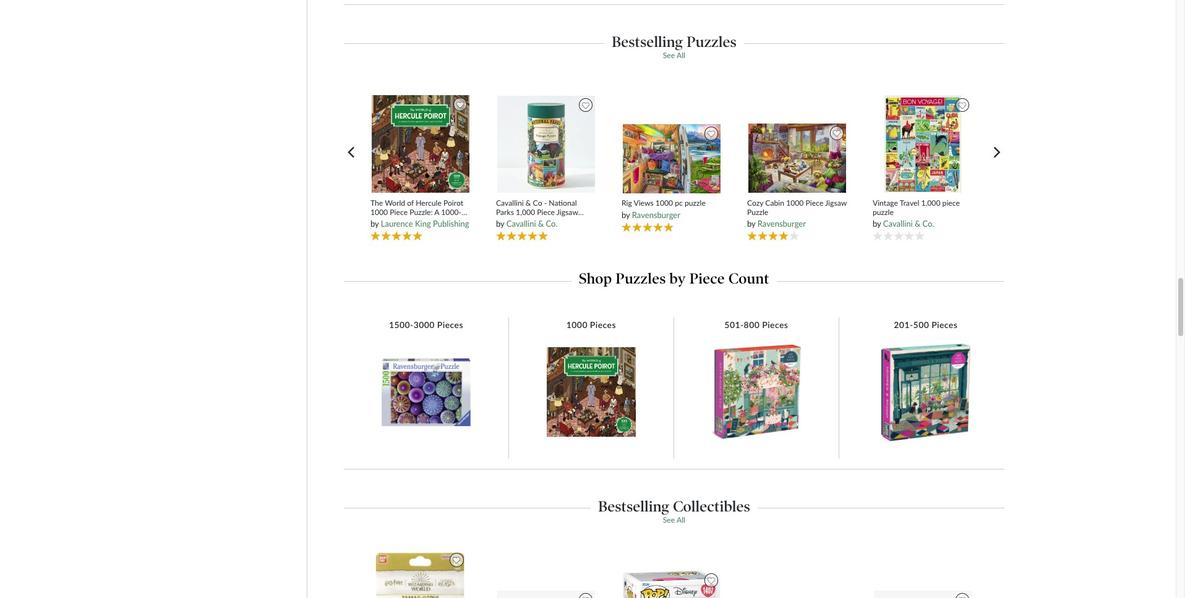 Task type: vqa. For each thing, say whether or not it's contained in the screenshot.
topmost Bestselling
yes



Task type: locate. For each thing, give the bounding box(es) containing it.
ravensburger inside rig views 1000 pc puzzle by ravensburger
[[632, 211, 681, 220]]

cavallini inside "cavallini & co - national parks 1,000 piece jigsaw puzzle"
[[496, 199, 524, 208]]

jigsaw down national
[[557, 208, 578, 217]]

shop puzzles by piece count
[[579, 271, 770, 288]]

of
[[407, 199, 414, 208]]

2 see all link from the top
[[663, 516, 686, 525]]

piece
[[806, 199, 824, 208], [390, 208, 408, 217], [537, 208, 555, 217], [690, 271, 725, 288]]

1 horizontal spatial ravensburger
[[758, 219, 806, 229]]

pieces for 201-500 pieces
[[932, 320, 958, 330]]

1,000 right travel
[[922, 199, 941, 208]]

co.
[[546, 219, 558, 229], [923, 219, 935, 229]]

all for puzzles
[[677, 51, 686, 60]]

1000 right cabin
[[787, 199, 804, 208]]

puzzle for ravensburger
[[685, 199, 706, 209]]

ravensburger down views
[[632, 211, 681, 220]]

cavallini & co. link down travel
[[883, 219, 935, 229]]

1 pieces from the left
[[437, 320, 463, 330]]

cavallini & co. link
[[507, 219, 558, 229], [883, 219, 935, 229]]

cozy cabin 1000 piece jigsaw puzzle image
[[748, 123, 847, 194]]

1 horizontal spatial co.
[[923, 219, 935, 229]]

bestselling collectibles see all
[[598, 498, 750, 525]]

1000 down shop
[[567, 320, 588, 330]]

1 see from the top
[[663, 51, 675, 60]]

1 vertical spatial all
[[677, 516, 686, 525]]

3000
[[414, 320, 435, 330]]

0 vertical spatial bestselling
[[612, 33, 683, 51]]

4 pieces from the left
[[932, 320, 958, 330]]

cavallini & co. link for cavallini & co - national parks 1,000 piece jigsaw puzzle
[[507, 219, 558, 229]]

ravensburger
[[632, 211, 681, 220], [758, 219, 806, 229]]

1000
[[787, 199, 804, 208], [656, 199, 673, 209], [371, 208, 388, 217], [567, 320, 588, 330]]

0 horizontal spatial puzzle
[[685, 199, 706, 209]]

jigsaw inside cozy cabin 1000 piece jigsaw puzzle by ravensburger
[[826, 199, 847, 208]]

1 horizontal spatial &
[[538, 219, 544, 229]]

0 horizontal spatial cavallini & co. link
[[507, 219, 558, 229]]

1000 down the
[[371, 208, 388, 217]]

piece inside the world of hercule poirot 1000 piece puzzle: a 1000- piece jigsaw puzzle
[[371, 218, 388, 227]]

1 vertical spatial bestselling
[[598, 498, 670, 516]]

pieces
[[437, 320, 463, 330], [590, 320, 616, 330], [762, 320, 789, 330], [932, 320, 958, 330]]

all inside bestselling collectibles see all
[[677, 516, 686, 525]]

travel
[[900, 199, 920, 208]]

0 horizontal spatial puzzles
[[616, 271, 666, 288]]

501-800 pieces link
[[719, 320, 795, 331]]

all inside the bestselling puzzles see all
[[677, 51, 686, 60]]

1,000 inside vintage travel 1,000 piece puzzle by cavallini & co.
[[922, 199, 941, 208]]

the
[[371, 199, 383, 208]]

bestselling inside the bestselling puzzles see all
[[612, 33, 683, 51]]

&
[[526, 199, 531, 208], [538, 219, 544, 229], [915, 219, 921, 229]]

by inside section
[[670, 271, 686, 288]]

-
[[544, 199, 547, 208]]

ravensburger link down views
[[632, 211, 681, 220]]

0 horizontal spatial ravensburger link
[[632, 211, 681, 220]]

ravensburger down cabin
[[758, 219, 806, 229]]

1 vertical spatial piece
[[371, 218, 388, 227]]

ravensburger link
[[632, 211, 681, 220], [758, 219, 806, 229]]

0 vertical spatial see
[[663, 51, 675, 60]]

1000 left pc
[[656, 199, 673, 209]]

see all link for puzzles
[[663, 51, 686, 60]]

co. down -
[[546, 219, 558, 229]]

1 horizontal spatial puzzle
[[496, 218, 517, 227]]

puzzle
[[747, 208, 769, 217], [413, 218, 435, 227], [496, 218, 517, 227]]

piece down the
[[371, 218, 388, 227]]

cavallini
[[496, 199, 524, 208], [507, 219, 536, 229], [883, 219, 913, 229]]

1500-3000 pieces
[[389, 320, 463, 330]]

super saiyan son goku -legendary super saiyan- image
[[874, 591, 973, 599]]

ravensburger inside cozy cabin 1000 piece jigsaw puzzle by ravensburger
[[758, 219, 806, 229]]

by
[[622, 211, 630, 220], [371, 219, 379, 229], [496, 219, 505, 229], [747, 219, 756, 229], [873, 219, 881, 229], [670, 271, 686, 288]]

see
[[663, 51, 675, 60], [663, 516, 675, 525]]

0 horizontal spatial jigsaw
[[390, 218, 411, 227]]

2 horizontal spatial &
[[915, 219, 921, 229]]

jigsaw down 'world'
[[390, 218, 411, 227]]

puzzle down puzzle: at the top left of page
[[413, 218, 435, 227]]

vintage travel 1,000 piece puzzle image
[[874, 95, 973, 194]]

puzzles for bestselling
[[687, 33, 737, 51]]

see inside the bestselling puzzles see all
[[663, 51, 675, 60]]

0 horizontal spatial co.
[[546, 219, 558, 229]]

co. down 'vintage travel 1,000 piece puzzle' link
[[923, 219, 935, 229]]

puzzle inside the world of hercule poirot 1000 piece puzzle: a 1000- piece jigsaw puzzle
[[413, 218, 435, 227]]

bestselling inside bestselling collectibles see all
[[598, 498, 670, 516]]

1 horizontal spatial puzzles
[[687, 33, 737, 51]]

2 see from the top
[[663, 516, 675, 525]]

0 horizontal spatial ravensburger
[[632, 211, 681, 220]]

vintage travel 1,000 piece puzzle by cavallini & co.
[[873, 199, 960, 229]]

1 cavallini & co. link from the left
[[507, 219, 558, 229]]

see all link
[[663, 51, 686, 60], [663, 516, 686, 525]]

pieces for 1500-3000 pieces
[[437, 320, 463, 330]]

1 horizontal spatial 1,000
[[922, 199, 941, 208]]

puzzles inside the bestselling puzzles see all
[[687, 33, 737, 51]]

bestselling
[[612, 33, 683, 51], [598, 498, 670, 516]]

1 horizontal spatial puzzle
[[873, 208, 894, 217]]

puzzles
[[687, 33, 737, 51], [616, 271, 666, 288]]

1 horizontal spatial jigsaw
[[557, 208, 578, 217]]

piece down -
[[537, 208, 555, 217]]

pieces right '3000'
[[437, 320, 463, 330]]

0 vertical spatial all
[[677, 51, 686, 60]]

puzzle right pc
[[685, 199, 706, 209]]

see inside bestselling collectibles see all
[[663, 516, 675, 525]]

1 horizontal spatial piece
[[943, 199, 960, 208]]

jigsaw
[[826, 199, 847, 208], [557, 208, 578, 217], [390, 218, 411, 227]]

by inside vintage travel 1,000 piece puzzle by cavallini & co.
[[873, 219, 881, 229]]

piece left count
[[690, 271, 725, 288]]

1 see all link from the top
[[663, 51, 686, 60]]

puzzle down vintage
[[873, 208, 894, 217]]

1,000 up by cavallini & co.
[[516, 208, 535, 217]]

piece
[[943, 199, 960, 208], [371, 218, 388, 227]]

puzzle:
[[410, 208, 433, 217]]

pieces right 500
[[932, 320, 958, 330]]

0 horizontal spatial piece
[[371, 218, 388, 227]]

rig views 1000 pc puzzle image
[[623, 124, 722, 195]]

1500-3000 pieces link
[[383, 320, 470, 331]]

2 all from the top
[[677, 516, 686, 525]]

by inside cozy cabin 1000 piece jigsaw puzzle by ravensburger
[[747, 219, 756, 229]]

puzzles inside section
[[616, 271, 666, 288]]

cavallini down travel
[[883, 219, 913, 229]]

count
[[729, 271, 770, 288]]

501-800 pieces image
[[712, 345, 801, 440]]

500
[[914, 320, 930, 330]]

pieces right 800
[[762, 320, 789, 330]]

1000-
[[441, 208, 462, 217]]

piece down 'world'
[[390, 208, 408, 217]]

0 vertical spatial see all link
[[663, 51, 686, 60]]

ravensburger link down cabin
[[758, 219, 806, 229]]

by laurence king publishing
[[371, 219, 469, 229]]

rig views 1000 pc puzzle by ravensburger
[[622, 199, 706, 220]]

rig
[[622, 199, 632, 209]]

puzzle inside vintage travel 1,000 piece puzzle by cavallini & co.
[[873, 208, 894, 217]]

0 horizontal spatial puzzle
[[413, 218, 435, 227]]

1,000
[[922, 199, 941, 208], [516, 208, 535, 217]]

puzzle inside "cavallini & co - national parks 1,000 piece jigsaw puzzle"
[[496, 218, 517, 227]]

1 all from the top
[[677, 51, 686, 60]]

harry potter hogwarts castle tamagotchi image
[[375, 551, 467, 599]]

puzzle inside rig views 1000 pc puzzle by ravensburger
[[685, 199, 706, 209]]

co. inside vintage travel 1,000 piece puzzle by cavallini & co.
[[923, 219, 935, 229]]

1 co. from the left
[[546, 219, 558, 229]]

puzzle
[[685, 199, 706, 209], [873, 208, 894, 217]]

0 vertical spatial puzzles
[[687, 33, 737, 51]]

& left co
[[526, 199, 531, 208]]

1 horizontal spatial cavallini & co. link
[[883, 219, 935, 229]]

cavallini up parks
[[496, 199, 524, 208]]

0 horizontal spatial &
[[526, 199, 531, 208]]

bestselling for bestselling collectibles
[[598, 498, 670, 516]]

piece right travel
[[943, 199, 960, 208]]

vintage travel 1,000 piece puzzle link
[[873, 199, 974, 218]]

1 vertical spatial puzzles
[[616, 271, 666, 288]]

cavallini & co. link down co
[[507, 219, 558, 229]]

by cavallini & co.
[[496, 219, 558, 229]]

puzzle down parks
[[496, 218, 517, 227]]

3 pieces from the left
[[762, 320, 789, 330]]

piece right cabin
[[806, 199, 824, 208]]

piece inside cozy cabin 1000 piece jigsaw puzzle by ravensburger
[[806, 199, 824, 208]]

2 horizontal spatial puzzle
[[747, 208, 769, 217]]

cavallini & co - national parks 1,000 piece jigsaw puzzle
[[496, 199, 578, 227]]

2 co. from the left
[[923, 219, 935, 229]]

2 horizontal spatial jigsaw
[[826, 199, 847, 208]]

1000 inside cozy cabin 1000 piece jigsaw puzzle by ravensburger
[[787, 199, 804, 208]]

all
[[677, 51, 686, 60], [677, 516, 686, 525]]

2 cavallini & co. link from the left
[[883, 219, 935, 229]]

0 horizontal spatial 1,000
[[516, 208, 535, 217]]

the world of hercule poirot 1000 piece puzzle: a 1000- piece jigsaw puzzle
[[371, 199, 464, 227]]

jigsaw left vintage
[[826, 199, 847, 208]]

& down co
[[538, 219, 544, 229]]

1 horizontal spatial ravensburger link
[[758, 219, 806, 229]]

publishing
[[433, 219, 469, 229]]

puzzle for cavallini & co.
[[873, 208, 894, 217]]

pieces down shop
[[590, 320, 616, 330]]

1 vertical spatial see
[[663, 516, 675, 525]]

1 vertical spatial see all link
[[663, 516, 686, 525]]

& down 'vintage travel 1,000 piece puzzle' link
[[915, 219, 921, 229]]

puzzle down cozy
[[747, 208, 769, 217]]

laurence
[[381, 219, 413, 229]]

0 vertical spatial piece
[[943, 199, 960, 208]]



Task type: describe. For each thing, give the bounding box(es) containing it.
800
[[744, 320, 760, 330]]

1000 pieces link
[[560, 320, 623, 331]]

puzzle inside cozy cabin 1000 piece jigsaw puzzle by ravensburger
[[747, 208, 769, 217]]

views
[[634, 199, 654, 209]]

2 pieces from the left
[[590, 320, 616, 330]]

rig views 1000 pc puzzle link
[[622, 199, 722, 209]]

201-500 pieces
[[894, 320, 958, 330]]

poirot
[[444, 199, 464, 208]]

shop puzzles by piece count section
[[344, 267, 1005, 288]]

201-500 pieces image
[[882, 344, 971, 442]]

501-800 pieces
[[725, 320, 789, 330]]

see for collectibles
[[663, 516, 675, 525]]

the world of hercule poirot 1000 piece puzzle: a 1000-piece jigsaw puzzle image
[[371, 95, 470, 194]]

bestselling for bestselling puzzles
[[612, 33, 683, 51]]

puzzles for shop
[[616, 271, 666, 288]]

jigsaw inside the world of hercule poirot 1000 piece puzzle: a 1000- piece jigsaw puzzle
[[390, 218, 411, 227]]

by inside rig views 1000 pc puzzle by ravensburger
[[622, 211, 630, 220]]

monkey.d.luffy -the raid on onigashima- image
[[497, 591, 596, 599]]

cavallini & co - national parks 1,000 piece jigsaw puzzle image
[[497, 95, 596, 194]]

bestselling puzzles see all
[[612, 33, 737, 60]]

cozy cabin 1000 piece jigsaw puzzle link
[[747, 199, 848, 218]]

the world of hercule poirot 1000 piece puzzle: a 1000- piece jigsaw puzzle link
[[371, 199, 471, 227]]

& inside "cavallini & co - national parks 1,000 piece jigsaw puzzle"
[[526, 199, 531, 208]]

pop disney: tnbc valentines- oogie boogie image
[[623, 571, 722, 599]]

parks
[[496, 208, 514, 217]]

1,000 inside "cavallini & co - national parks 1,000 piece jigsaw puzzle"
[[516, 208, 535, 217]]

shop
[[579, 271, 612, 288]]

see for puzzles
[[663, 51, 675, 60]]

cozy
[[747, 199, 764, 208]]

laurence king publishing link
[[381, 219, 469, 229]]

201-500 pieces link
[[888, 320, 964, 331]]

& inside vintage travel 1,000 piece puzzle by cavallini & co.
[[915, 219, 921, 229]]

1500-
[[389, 320, 414, 330]]

king
[[415, 219, 431, 229]]

national
[[549, 199, 577, 208]]

pc
[[675, 199, 683, 209]]

vintage
[[873, 199, 898, 208]]

cozy cabin 1000 piece jigsaw puzzle by ravensburger
[[747, 199, 847, 229]]

1500-3000 pieces image
[[382, 359, 471, 427]]

cabin
[[766, 199, 785, 208]]

jigsaw inside "cavallini & co - national parks 1,000 piece jigsaw puzzle"
[[557, 208, 578, 217]]

piece inside the world of hercule poirot 1000 piece puzzle: a 1000- piece jigsaw puzzle
[[390, 208, 408, 217]]

ravensburger link for puzzle
[[758, 219, 806, 229]]

cavallini down parks
[[507, 219, 536, 229]]

1000 inside the world of hercule poirot 1000 piece puzzle: a 1000- piece jigsaw puzzle
[[371, 208, 388, 217]]

piece inside section
[[690, 271, 725, 288]]

co
[[533, 199, 542, 208]]

piece inside "cavallini & co - national parks 1,000 piece jigsaw puzzle"
[[537, 208, 555, 217]]

see all link for collectibles
[[663, 516, 686, 525]]

hercule
[[416, 199, 442, 208]]

1000 pieces image
[[547, 348, 636, 438]]

1000 pieces
[[567, 320, 616, 330]]

all for collectibles
[[677, 516, 686, 525]]

201-
[[894, 320, 914, 330]]

cavallini inside vintage travel 1,000 piece puzzle by cavallini & co.
[[883, 219, 913, 229]]

pieces for 501-800 pieces
[[762, 320, 789, 330]]

world
[[385, 199, 405, 208]]

a
[[435, 208, 439, 217]]

collectibles
[[673, 498, 750, 516]]

piece inside vintage travel 1,000 piece puzzle by cavallini & co.
[[943, 199, 960, 208]]

1000 inside rig views 1000 pc puzzle by ravensburger
[[656, 199, 673, 209]]

cavallini & co - national parks 1,000 piece jigsaw puzzle link
[[496, 199, 597, 227]]

cavallini & co. link for vintage travel 1,000 piece puzzle
[[883, 219, 935, 229]]

ravensburger link for by
[[632, 211, 681, 220]]

501-
[[725, 320, 744, 330]]



